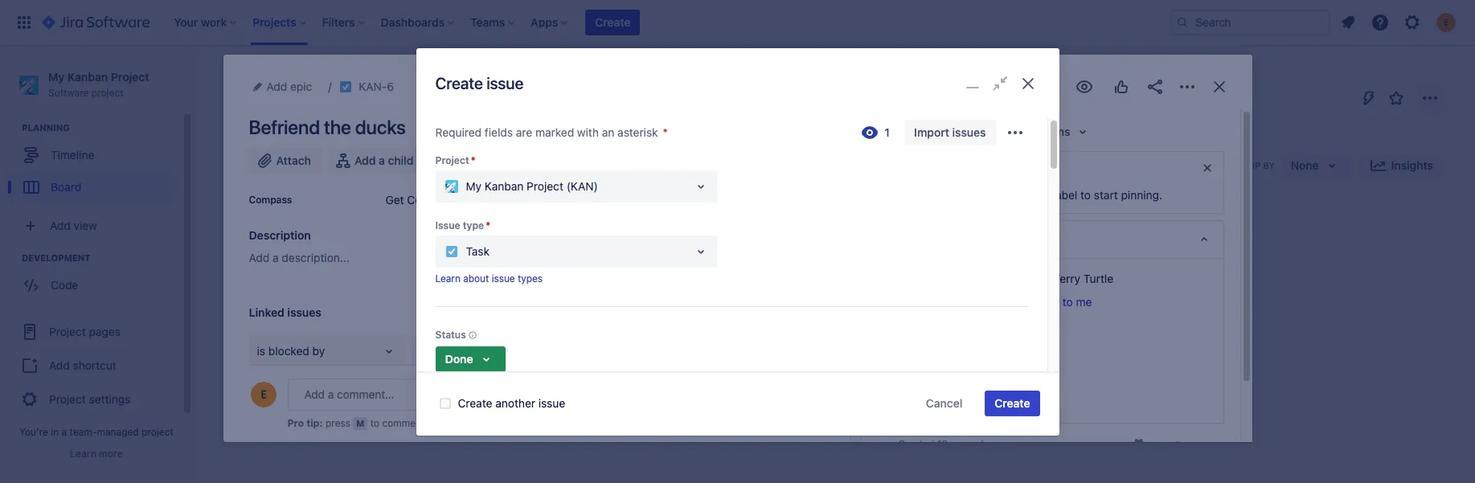 Task type: locate. For each thing, give the bounding box(es) containing it.
assign
[[1025, 295, 1059, 309]]

my for my kanban project
[[287, 67, 303, 80]]

compass up issue
[[407, 193, 455, 207]]

learn inside button
[[70, 448, 96, 460]]

learn left about
[[435, 272, 460, 284]]

learn down "team-"
[[70, 448, 96, 460]]

0 horizontal spatial create button
[[585, 10, 640, 35]]

add left shortcut at bottom
[[49, 358, 70, 372]]

issue right linked
[[338, 376, 366, 390]]

1 horizontal spatial my
[[287, 67, 303, 80]]

0 horizontal spatial kanban
[[67, 70, 108, 84]]

issues
[[952, 125, 986, 139], [287, 305, 321, 319]]

my inside my kanban project software project
[[48, 70, 64, 84]]

to right next
[[1005, 188, 1015, 202]]

primary element
[[10, 0, 1170, 45]]

required fields are marked with an asterisk *
[[435, 125, 668, 139]]

me
[[1076, 295, 1092, 309]]

board
[[269, 98, 318, 121]]

a down description
[[273, 251, 279, 264]]

0 horizontal spatial open image
[[380, 342, 399, 361]]

1 vertical spatial issues
[[287, 305, 321, 319]]

the
[[324, 116, 351, 138]]

learn
[[435, 272, 460, 284], [70, 448, 96, 460]]

3 none from the top
[[1025, 396, 1052, 410]]

do
[[253, 220, 268, 232]]

2 vertical spatial *
[[486, 219, 490, 231]]

1 vertical spatial learn
[[70, 448, 96, 460]]

create banner
[[0, 0, 1475, 45]]

date right the due
[[920, 397, 941, 409]]

0 vertical spatial add
[[354, 154, 376, 167]]

issue
[[486, 74, 523, 93], [416, 154, 444, 167], [513, 154, 540, 167], [747, 258, 774, 272], [492, 272, 515, 284], [338, 376, 366, 390], [538, 396, 565, 410]]

befriend the ducks
[[249, 116, 406, 138]]

project pages
[[49, 325, 121, 338]]

1 vertical spatial project
[[142, 426, 174, 438]]

due date
[[899, 397, 941, 409]]

date right start
[[925, 362, 945, 374]]

marked
[[535, 125, 574, 139]]

0 vertical spatial *
[[663, 125, 668, 139]]

a inside button
[[379, 154, 385, 167]]

1 horizontal spatial kanban
[[306, 67, 345, 80]]

0 horizontal spatial *
[[471, 154, 475, 166]]

0 vertical spatial learn
[[435, 272, 460, 284]]

1 horizontal spatial learn
[[435, 272, 460, 284]]

configure
[[1152, 439, 1205, 453]]

kan-6 link
[[359, 77, 394, 96]]

linked
[[249, 305, 284, 319]]

0 vertical spatial create button
[[585, 10, 640, 35]]

issues for linked issues
[[287, 305, 321, 319]]

development
[[22, 253, 90, 263]]

2 horizontal spatial kanban
[[485, 179, 524, 193]]

done button
[[435, 347, 505, 372]]

a left child in the left of the page
[[379, 154, 385, 167]]

task
[[466, 244, 490, 258]]

issues inside befriend the ducks dialog
[[287, 305, 321, 319]]

add left child in the left of the page
[[354, 154, 376, 167]]

* left link
[[471, 154, 475, 166]]

project right managed
[[142, 426, 174, 438]]

issue right open image
[[747, 258, 774, 272]]

create issue inside create issue button
[[708, 258, 774, 272]]

* right asterisk at left top
[[663, 125, 668, 139]]

learn more
[[70, 448, 123, 460]]

my
[[287, 67, 303, 80], [48, 70, 64, 84], [466, 179, 482, 193]]

automations menu button icon image
[[1359, 88, 1379, 107]]

add a child issue button
[[327, 148, 454, 174]]

insights button
[[1359, 153, 1443, 178]]

issues inside 'link'
[[952, 125, 986, 139]]

my kanban project
[[287, 67, 384, 80]]

1 vertical spatial date
[[920, 397, 941, 409]]

project inside my kanban project software project
[[111, 70, 149, 84]]

create issue
[[435, 74, 523, 93], [708, 258, 774, 272]]

0 horizontal spatial issues
[[287, 305, 321, 319]]

about
[[463, 272, 489, 284]]

0 vertical spatial date
[[925, 362, 945, 374]]

befriend
[[249, 116, 320, 138]]

0 vertical spatial create issue
[[435, 74, 523, 93]]

to do
[[237, 220, 268, 232]]

start date
[[899, 362, 945, 374]]

my inside create issue "dialog"
[[466, 179, 482, 193]]

0 horizontal spatial add
[[49, 358, 70, 372]]

1 none from the top
[[1025, 326, 1052, 339]]

planning group
[[8, 122, 180, 208]]

kanban inside 'link'
[[306, 67, 345, 80]]

issues right linked
[[287, 305, 321, 319]]

with
[[577, 125, 599, 139]]

add inside group
[[49, 358, 70, 372]]

add a description...
[[249, 251, 350, 264]]

in
[[51, 426, 59, 438]]

2 none from the top
[[1025, 361, 1052, 375]]

create
[[595, 15, 631, 29], [435, 74, 483, 93], [708, 258, 744, 272], [265, 376, 300, 390], [458, 396, 492, 410], [995, 396, 1030, 410]]

to right m
[[370, 417, 379, 429]]

project right software
[[91, 87, 123, 99]]

* right type
[[486, 219, 490, 231]]

add people image
[[395, 156, 415, 175]]

project
[[91, 87, 123, 99], [142, 426, 174, 438]]

link to a web page image
[[814, 435, 827, 448]]

0 horizontal spatial learn
[[70, 448, 96, 460]]

compass
[[407, 193, 455, 207], [249, 194, 292, 206]]

*
[[663, 125, 668, 139], [471, 154, 475, 166], [486, 219, 490, 231]]

1 horizontal spatial compass
[[407, 193, 455, 207]]

1 vertical spatial create button
[[985, 391, 1040, 416]]

import issues link
[[904, 120, 996, 145]]

my inside 'link'
[[287, 67, 303, 80]]

0 vertical spatial project
[[91, 87, 123, 99]]

create button
[[585, 10, 640, 35], [985, 391, 1040, 416]]

jira software image
[[42, 13, 150, 32], [42, 13, 150, 32]]

0 horizontal spatial project
[[91, 87, 123, 99]]

my up board
[[287, 67, 303, 80]]

planning
[[22, 122, 70, 133]]

add a child issue
[[354, 154, 444, 167]]

befriend the ducks dialog
[[223, 55, 1252, 483]]

kan-6
[[359, 80, 394, 93]]

issue up fields
[[486, 74, 523, 93]]

insights
[[1391, 158, 1433, 172]]

get
[[385, 193, 404, 207]]

1 vertical spatial add
[[249, 251, 270, 264]]

add for add a description...
[[249, 251, 270, 264]]

my down project *
[[466, 179, 482, 193]]

0 vertical spatial open image
[[691, 177, 710, 196]]

my for my kanban project software project
[[48, 70, 64, 84]]

kanban inside create issue "dialog"
[[485, 179, 524, 193]]

project inside 'link'
[[348, 67, 384, 80]]

kan
[[227, 98, 265, 121]]

fields
[[485, 125, 513, 139]]

Add a comment… field
[[287, 379, 830, 411]]

timeline
[[51, 148, 94, 161]]

start
[[899, 362, 922, 374]]

issues for import issues
[[952, 125, 986, 139]]

1 vertical spatial *
[[471, 154, 475, 166]]

group
[[6, 308, 174, 422]]

terry turtle image
[[359, 153, 384, 178]]

group containing project pages
[[6, 308, 174, 422]]

1 horizontal spatial issues
[[952, 125, 986, 139]]

create issue dialog
[[416, 48, 1059, 483]]

get compass
[[385, 193, 455, 207]]

kan board
[[227, 98, 318, 121]]

0 vertical spatial none
[[1025, 326, 1052, 339]]

to left me
[[1062, 295, 1073, 309]]

my up software
[[48, 70, 64, 84]]

1 vertical spatial none
[[1025, 361, 1052, 375]]

open image up open image
[[691, 177, 710, 196]]

1 vertical spatial open image
[[380, 342, 399, 361]]

team-
[[70, 426, 97, 438]]

1 horizontal spatial open image
[[691, 177, 710, 196]]

open image
[[691, 177, 710, 196], [380, 342, 399, 361]]

none
[[1025, 326, 1052, 339], [1025, 361, 1052, 375], [1025, 396, 1052, 410]]

1 vertical spatial create issue
[[708, 258, 774, 272]]

1 horizontal spatial create issue
[[708, 258, 774, 272]]

2 vertical spatial add
[[49, 358, 70, 372]]

create issue button
[[682, 251, 891, 280]]

asterisk
[[617, 125, 658, 139]]

2 horizontal spatial my
[[466, 179, 482, 193]]

kanban up board
[[306, 67, 345, 80]]

linked issues
[[249, 305, 321, 319]]

seconds
[[950, 438, 988, 450]]

kanban
[[306, 67, 345, 80], [67, 70, 108, 84], [485, 179, 524, 193]]

0 horizontal spatial create issue
[[435, 74, 523, 93]]

eloisefrancis23 image
[[334, 153, 360, 178]]

close image
[[1209, 77, 1229, 96]]

date for start date
[[925, 362, 945, 374]]

link issue button
[[460, 148, 551, 174]]

add down description
[[249, 251, 270, 264]]

issues right import
[[952, 125, 986, 139]]

star kan board image
[[1387, 88, 1406, 108]]

1 horizontal spatial add
[[249, 251, 270, 264]]

2 horizontal spatial *
[[663, 125, 668, 139]]

add shortcut button
[[6, 350, 174, 382]]

issue right add people icon
[[416, 154, 444, 167]]

open image inside befriend the ducks dialog
[[380, 342, 399, 361]]

6
[[387, 80, 394, 93]]

2 vertical spatial none
[[1025, 396, 1052, 410]]

issue type *
[[435, 219, 490, 231]]

ago
[[991, 438, 1008, 450]]

created 12 seconds ago
[[898, 438, 1008, 450]]

learn inside create issue "dialog"
[[435, 272, 460, 284]]

kanban up software
[[67, 70, 108, 84]]

more
[[99, 448, 123, 460]]

1 horizontal spatial project
[[142, 426, 174, 438]]

open image left done
[[380, 342, 399, 361]]

development group
[[8, 252, 180, 306]]

kanban inside my kanban project software project
[[67, 70, 108, 84]]

timeline link
[[8, 139, 173, 171]]

insights image
[[1369, 156, 1388, 175]]

compass up do
[[249, 194, 292, 206]]

2 horizontal spatial add
[[354, 154, 376, 167]]

kanban down link issue button on the left of the page
[[485, 179, 524, 193]]

(kan)
[[566, 179, 598, 193]]

clear
[[585, 158, 613, 172]]

0 vertical spatial issues
[[952, 125, 986, 139]]

project
[[348, 67, 384, 80], [111, 70, 149, 84], [435, 154, 469, 166], [527, 179, 563, 193], [49, 325, 86, 338], [49, 392, 86, 406]]

0 horizontal spatial my
[[48, 70, 64, 84]]

info image
[[466, 329, 479, 342]]

a
[[379, 154, 385, 167], [1018, 188, 1024, 202], [273, 251, 279, 264], [62, 426, 67, 438]]



Task type: vqa. For each thing, say whether or not it's contained in the screenshot.
action item IMAGE
no



Task type: describe. For each thing, give the bounding box(es) containing it.
filters
[[616, 158, 647, 172]]

learn about issue types link
[[435, 272, 543, 284]]

cancel
[[926, 396, 962, 410]]

created
[[898, 438, 934, 450]]

profile image of eloisefrancis23 image
[[250, 382, 276, 408]]

open image
[[691, 242, 710, 261]]

pages
[[89, 325, 121, 338]]

pro
[[287, 417, 304, 429]]

issue up my kanban project (kan)
[[513, 154, 540, 167]]

attach
[[276, 154, 311, 167]]

kan-
[[359, 80, 387, 93]]

start
[[1094, 188, 1118, 202]]

kanban for my kanban project (kan)
[[485, 179, 524, 193]]

project settings
[[49, 392, 130, 406]]

code link
[[8, 269, 173, 302]]

clear filters
[[585, 158, 647, 172]]

to left start
[[1080, 188, 1091, 202]]

issue right "another"
[[538, 396, 565, 410]]

in progress
[[464, 220, 529, 232]]

managed
[[97, 426, 139, 438]]

import issues
[[914, 125, 986, 139]]

my kanban project (kan)
[[466, 179, 598, 193]]

board
[[51, 180, 81, 194]]

none for due date
[[1025, 396, 1052, 410]]

web
[[249, 434, 273, 448]]

group by
[[1229, 160, 1275, 171]]

m
[[356, 418, 364, 428]]

discard & close image
[[1017, 72, 1040, 95]]

add for add shortcut
[[49, 358, 70, 372]]

assign to me button
[[1025, 294, 1207, 310]]

create inside befriend the ducks dialog
[[265, 376, 300, 390]]

progress
[[476, 220, 529, 232]]

next
[[979, 188, 1002, 202]]

project pages link
[[6, 314, 174, 350]]

create linked issue button
[[239, 374, 375, 393]]

software
[[48, 87, 89, 99]]

none for start date
[[1025, 361, 1052, 375]]

create linked issue
[[265, 376, 366, 390]]

Search field
[[1170, 10, 1330, 35]]

my kanban project software project
[[48, 70, 149, 99]]

code
[[51, 278, 78, 292]]

my for my kanban project (kan)
[[466, 179, 482, 193]]

are
[[516, 125, 532, 139]]

search image
[[1176, 16, 1189, 29]]

linked
[[303, 376, 335, 390]]

to inside button
[[1062, 295, 1073, 309]]

a left field
[[1018, 188, 1024, 202]]

kanban for my kanban project
[[306, 67, 345, 80]]

status
[[435, 329, 466, 341]]

you're in a team-managed project
[[19, 426, 174, 438]]

add shortcut
[[49, 358, 116, 372]]

create issue inside create issue "dialog"
[[435, 74, 523, 93]]

clear filters button
[[576, 153, 657, 178]]

12
[[937, 438, 947, 450]]

tip:
[[306, 417, 323, 429]]

description...
[[282, 251, 350, 264]]

hide message image
[[1197, 158, 1217, 178]]

types
[[518, 272, 543, 284]]

another
[[495, 396, 535, 410]]

label
[[1053, 188, 1077, 202]]

ducks
[[355, 116, 406, 138]]

date for due date
[[920, 397, 941, 409]]

board link
[[8, 171, 173, 204]]

due
[[899, 397, 918, 409]]

create button inside primary element
[[585, 10, 640, 35]]

learn more button
[[70, 448, 123, 461]]

shortcut
[[73, 358, 116, 372]]

field
[[1027, 188, 1050, 202]]

required
[[435, 125, 482, 139]]

project inside my kanban project software project
[[91, 87, 123, 99]]

to
[[237, 220, 251, 232]]

pinning.
[[1121, 188, 1162, 202]]

projects
[[225, 67, 268, 80]]

issue left types
[[492, 272, 515, 284]]

an
[[602, 125, 614, 139]]

learn for learn about issue types
[[435, 272, 460, 284]]

create another issue
[[458, 396, 565, 410]]

link issue
[[488, 154, 540, 167]]

kanban for my kanban project software project
[[67, 70, 108, 84]]

0 horizontal spatial compass
[[249, 194, 292, 206]]

learn for learn more
[[70, 448, 96, 460]]

a right the in
[[62, 426, 67, 438]]

pro tip: press m to comment
[[287, 417, 425, 429]]

1 horizontal spatial create button
[[985, 391, 1040, 416]]

1 horizontal spatial *
[[486, 219, 490, 231]]

Search this board text field
[[227, 151, 301, 180]]

import
[[914, 125, 949, 139]]

create inside primary element
[[595, 15, 631, 29]]

project settings link
[[6, 382, 174, 417]]

links
[[276, 434, 300, 448]]

press
[[325, 417, 350, 429]]

comment
[[382, 417, 425, 429]]

assign to me
[[1025, 295, 1092, 309]]

projects link
[[225, 64, 268, 84]]

add for add a child issue
[[354, 154, 376, 167]]

issue
[[435, 219, 460, 231]]

settings
[[89, 392, 130, 406]]

learn about issue types
[[435, 272, 543, 284]]

you're
[[19, 426, 48, 438]]

type
[[463, 219, 484, 231]]

child
[[388, 154, 414, 167]]



